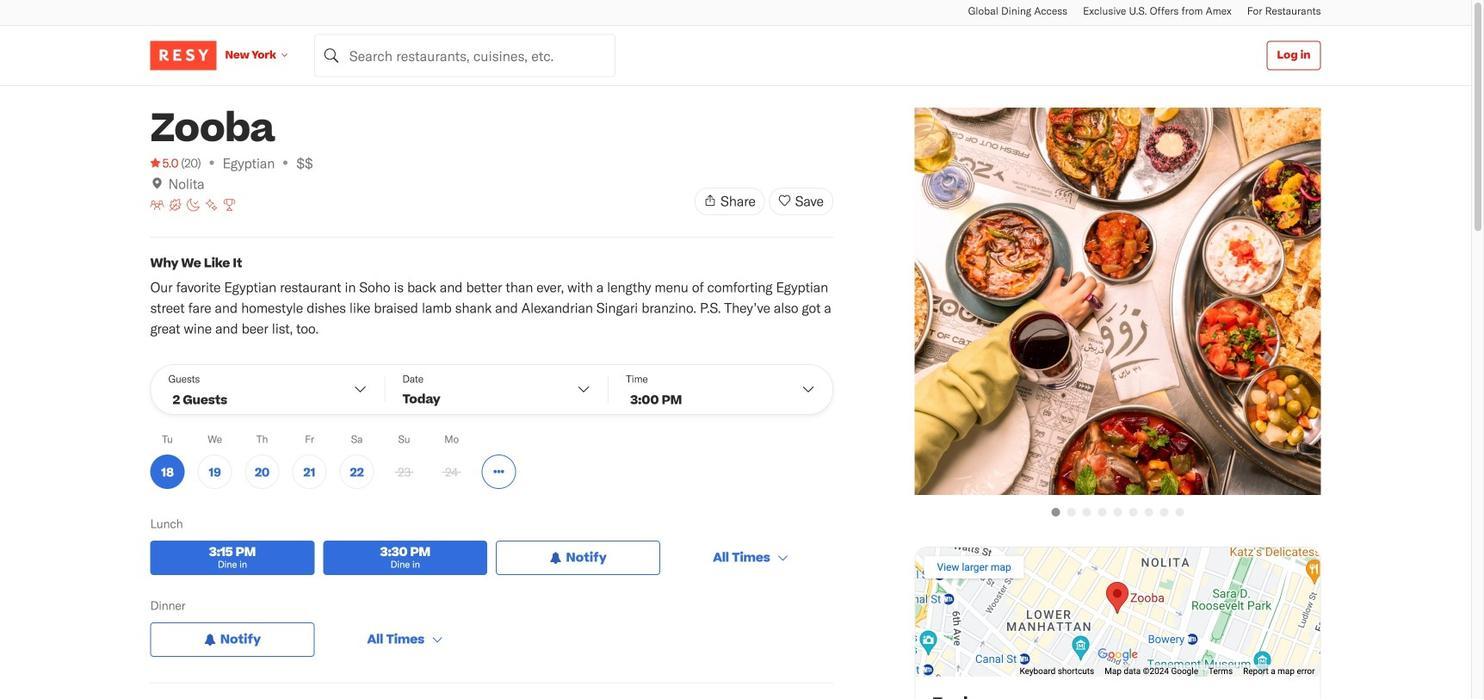 Task type: locate. For each thing, give the bounding box(es) containing it.
5.0 out of 5 stars image
[[150, 154, 178, 171]]

None field
[[314, 34, 615, 77]]

Search restaurants, cuisines, etc. text field
[[314, 34, 615, 77]]



